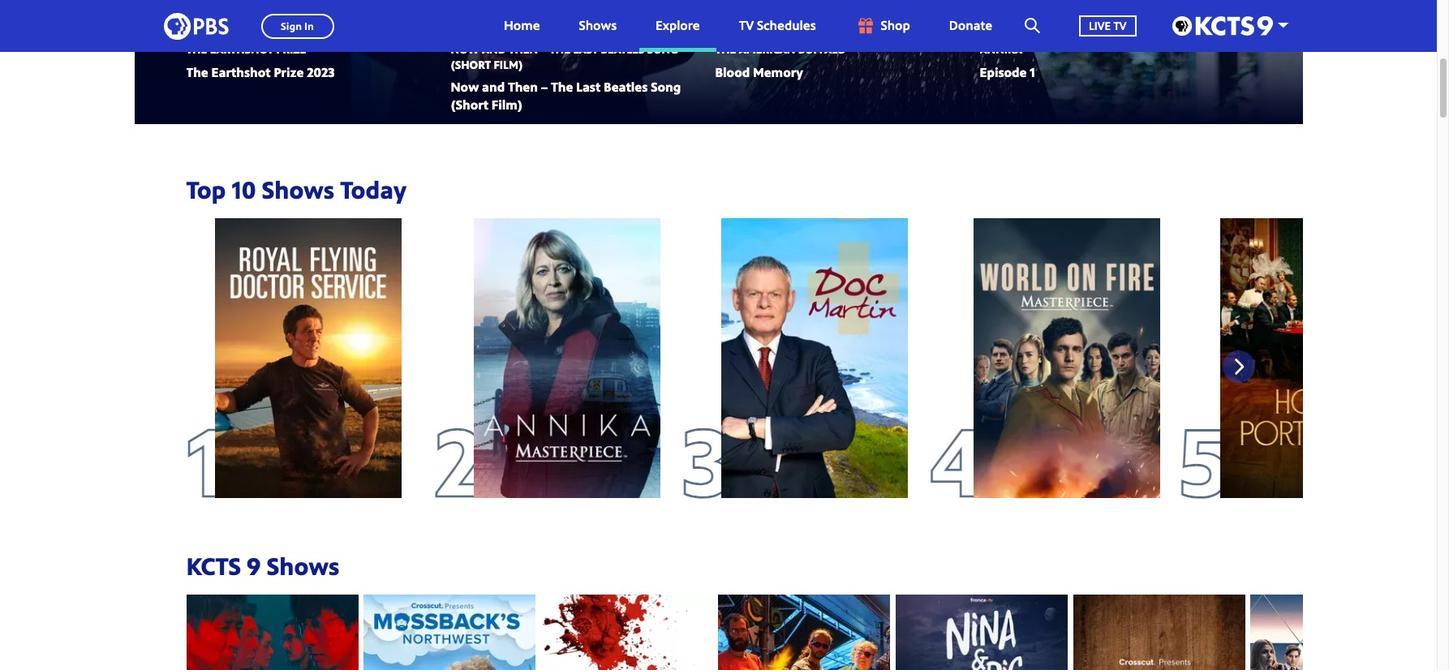 Task type: describe. For each thing, give the bounding box(es) containing it.
1 now from the top
[[451, 41, 479, 57]]

0 vertical spatial last
[[573, 41, 598, 57]]

shows for kcts 9 shows
[[267, 549, 339, 583]]

3
[[682, 393, 732, 525]]

1 vertical spatial beatles
[[604, 78, 648, 96]]

today
[[340, 173, 407, 206]]

the earthshot prize the earthshot prize 2023
[[186, 41, 335, 81]]

1 – from the top
[[541, 41, 547, 57]]

1 (short from the top
[[451, 57, 491, 72]]

the earthshot prize link
[[186, 41, 306, 57]]

kcts 9 image
[[1172, 16, 1273, 36]]

next slide image
[[1227, 350, 1251, 383]]

episode
[[980, 63, 1027, 81]]

1 now and then – the last beatles song (short film) link from the top
[[451, 41, 678, 72]]

mossback's northwest image
[[364, 595, 536, 670]]

world on fire image
[[974, 218, 1160, 498]]

explore
[[656, 16, 700, 34]]

0 vertical spatial film)
[[494, 57, 523, 72]]

2 now and then – the last beatles song (short film) link from the top
[[451, 78, 681, 113]]

1 vertical spatial last
[[576, 78, 601, 96]]

memory
[[753, 63, 803, 81]]

pbs image
[[164, 8, 228, 44]]

1 vertical spatial earthshot
[[211, 63, 271, 81]]

0 horizontal spatial tv
[[739, 16, 754, 34]]

1 vertical spatial song
[[651, 78, 681, 96]]

doc martin image
[[722, 218, 909, 498]]

4
[[930, 393, 986, 525]]

tv schedules link
[[723, 0, 832, 52]]

top 10 shows today
[[186, 173, 407, 206]]

nina and the pig image
[[896, 595, 1068, 670]]

hotel portofino image
[[1221, 218, 1407, 498]]

the inside the american buffalo blood memory
[[715, 41, 736, 57]]

5
[[1178, 393, 1231, 525]]

blood
[[715, 63, 750, 81]]

blood memory link
[[715, 63, 803, 81]]

1 vertical spatial then
[[508, 78, 538, 96]]

annika link
[[980, 41, 1023, 57]]

0 vertical spatial shows
[[579, 16, 617, 34]]

0 vertical spatial earthshot
[[210, 41, 274, 57]]

2 now from the top
[[451, 78, 479, 96]]

annika image
[[474, 218, 661, 498]]

explore link
[[640, 0, 716, 52]]

kcts
[[186, 549, 241, 583]]

1 vertical spatial 1
[[186, 393, 225, 525]]

live tv link
[[1063, 0, 1153, 52]]

2023
[[307, 63, 335, 81]]



Task type: locate. For each thing, give the bounding box(es) containing it.
then down home link
[[508, 78, 538, 96]]

shows for top 10 shows today
[[262, 173, 334, 206]]

the exchange principle image
[[541, 595, 713, 670]]

tv schedules
[[739, 16, 816, 34]]

tv right live
[[1114, 18, 1127, 33]]

shows up now and then – the last beatles song (short film) now and then – the last beatles song (short film)
[[579, 16, 617, 34]]

episode 1 link
[[980, 63, 1035, 81]]

then down home
[[509, 41, 538, 57]]

search image
[[1025, 18, 1041, 33]]

shop
[[881, 16, 911, 34]]

home link
[[488, 0, 556, 52]]

now and then – the last beatles song (short film) now and then – the last beatles song (short film)
[[451, 41, 681, 113]]

0 vertical spatial then
[[509, 41, 538, 57]]

live tv
[[1089, 18, 1127, 33]]

the earthshot prize 2023 link
[[186, 63, 335, 81]]

kcts 9 shows
[[186, 549, 339, 583]]

now
[[451, 41, 479, 57], [451, 78, 479, 96]]

the american buffalo link
[[715, 41, 846, 57]]

0 vertical spatial 1
[[1030, 63, 1035, 81]]

– left shows link
[[541, 41, 547, 57]]

american
[[739, 41, 796, 57]]

shows link
[[563, 0, 633, 52]]

how to survive in the wild image
[[1251, 595, 1423, 670]]

song down explore in the top of the page
[[647, 41, 678, 57]]

live
[[1089, 18, 1111, 33]]

now and then – the last beatles song (short film) link
[[451, 41, 678, 72], [451, 78, 681, 113]]

and
[[482, 41, 506, 57], [482, 78, 505, 96]]

top
[[186, 173, 226, 206]]

donate link
[[933, 0, 1009, 52]]

song
[[647, 41, 678, 57], [651, 78, 681, 96]]

prize left '2023' on the left top of page
[[274, 63, 304, 81]]

last
[[573, 41, 598, 57], [576, 78, 601, 96]]

shows
[[579, 16, 617, 34], [262, 173, 334, 206], [267, 549, 339, 583]]

then
[[509, 41, 538, 57], [508, 78, 538, 96]]

2 vertical spatial shows
[[267, 549, 339, 583]]

now and then – the last beatles song (short film) link down shows link
[[451, 78, 681, 113]]

0 vertical spatial now and then – the last beatles song (short film) link
[[451, 41, 678, 72]]

(short
[[451, 57, 491, 72], [451, 95, 489, 113]]

buffalo
[[798, 41, 846, 57]]

2 and from the top
[[482, 78, 505, 96]]

1 horizontal spatial 1
[[1030, 63, 1035, 81]]

song down explore link
[[651, 78, 681, 96]]

earthshot down the earthshot prize link
[[211, 63, 271, 81]]

home
[[504, 16, 540, 34]]

1 vertical spatial shows
[[262, 173, 334, 206]]

chihuly - roll the dice image
[[719, 595, 891, 670]]

0 vertical spatial prize
[[276, 41, 306, 57]]

1 inside annika episode 1
[[1030, 63, 1035, 81]]

0 vertical spatial beatles
[[601, 41, 645, 57]]

0 vertical spatial song
[[647, 41, 678, 57]]

rfds: royal flying doctor service image
[[215, 218, 402, 498]]

the american buffalo blood memory
[[715, 41, 846, 81]]

0 horizontal spatial 1
[[186, 393, 225, 525]]

earthshot
[[210, 41, 274, 57], [211, 63, 271, 81]]

shop link
[[839, 0, 927, 52]]

donate
[[949, 16, 993, 34]]

0 vertical spatial and
[[482, 41, 506, 57]]

schedules
[[757, 16, 816, 34]]

0 vertical spatial –
[[541, 41, 547, 57]]

1 horizontal spatial tv
[[1114, 18, 1127, 33]]

the
[[186, 41, 207, 57], [550, 41, 571, 57], [715, 41, 736, 57], [186, 63, 208, 81], [551, 78, 573, 96]]

prize up the earthshot prize 2023 link
[[276, 41, 306, 57]]

three body image
[[186, 595, 358, 670]]

1 vertical spatial prize
[[274, 63, 304, 81]]

prize
[[276, 41, 306, 57], [274, 63, 304, 81]]

and down home
[[482, 41, 506, 57]]

10
[[232, 173, 256, 206]]

1
[[1030, 63, 1035, 81], [186, 393, 225, 525]]

film)
[[494, 57, 523, 72], [492, 95, 523, 113]]

0 vertical spatial now
[[451, 41, 479, 57]]

last right home link
[[573, 41, 598, 57]]

1 vertical spatial now
[[451, 78, 479, 96]]

1 vertical spatial film)
[[492, 95, 523, 113]]

shows right 10
[[262, 173, 334, 206]]

1 and from the top
[[482, 41, 506, 57]]

shows right 9
[[267, 549, 339, 583]]

now and then – the last beatles song (short film) link down home
[[451, 41, 678, 72]]

0 vertical spatial (short
[[451, 57, 491, 72]]

tv up american
[[739, 16, 754, 34]]

1 vertical spatial –
[[541, 78, 548, 96]]

annika episode 1
[[980, 41, 1035, 81]]

earthshot up the earthshot prize 2023 link
[[210, 41, 274, 57]]

beatles
[[601, 41, 645, 57], [604, 78, 648, 96]]

– down home link
[[541, 78, 548, 96]]

2 (short from the top
[[451, 95, 489, 113]]

made there image
[[1074, 595, 1246, 670]]

last down shows link
[[576, 78, 601, 96]]

tv
[[739, 16, 754, 34], [1114, 18, 1127, 33]]

1 vertical spatial now and then – the last beatles song (short film) link
[[451, 78, 681, 113]]

1 vertical spatial (short
[[451, 95, 489, 113]]

1 vertical spatial and
[[482, 78, 505, 96]]

2
[[434, 393, 485, 525]]

and down home link
[[482, 78, 505, 96]]

9
[[247, 549, 261, 583]]

–
[[541, 41, 547, 57], [541, 78, 548, 96]]

annika
[[980, 41, 1023, 57]]

2 – from the top
[[541, 78, 548, 96]]



Task type: vqa. For each thing, say whether or not it's contained in the screenshot.
Before Stage Four: Confronting Early Psychosis image
no



